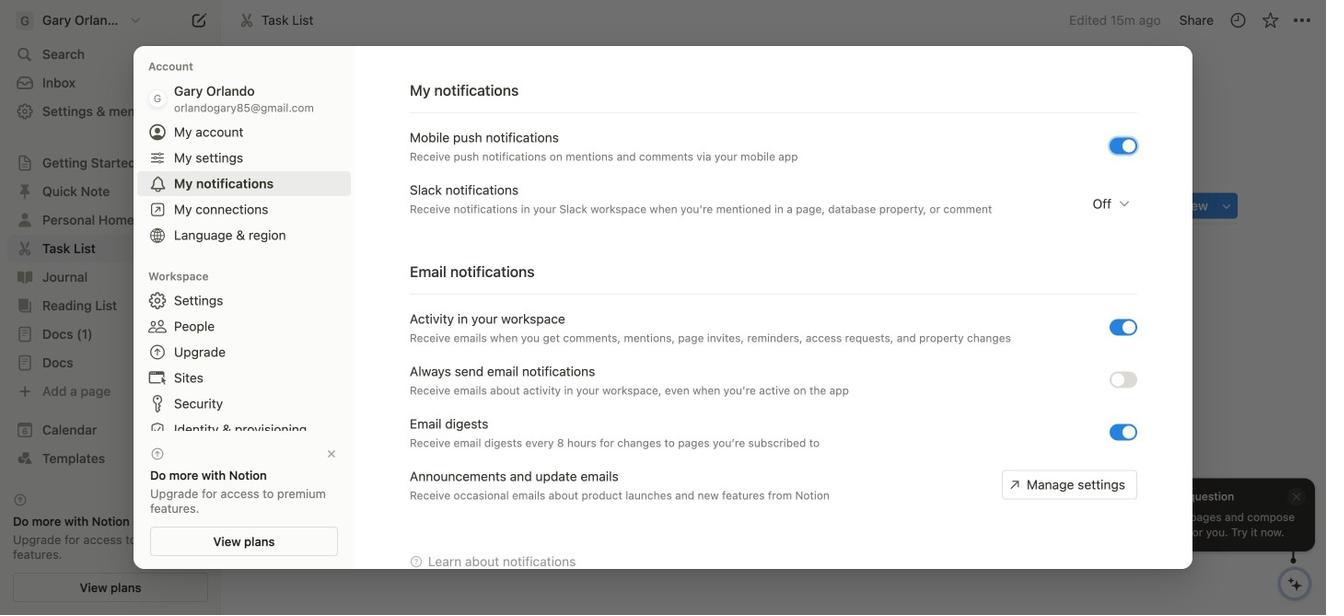 Task type: locate. For each thing, give the bounding box(es) containing it.
0 horizontal spatial dismiss image
[[195, 494, 208, 507]]

1 vertical spatial dismiss image
[[195, 494, 208, 507]]

close tooltip image
[[1291, 490, 1303, 503]]

change page icon image
[[312, 77, 345, 111]]

🐶 image
[[580, 274, 597, 296]]

1 horizontal spatial dismiss image
[[325, 448, 338, 461]]

0 vertical spatial dismiss image
[[325, 448, 338, 461]]

search image
[[1120, 199, 1133, 212]]

new page image
[[188, 9, 210, 31]]

dismiss image
[[325, 448, 338, 461], [195, 494, 208, 507]]

g image
[[16, 12, 34, 30]]

favorite image
[[1262, 11, 1280, 29]]

tab list
[[310, 187, 1058, 224]]



Task type: describe. For each thing, give the bounding box(es) containing it.
updates image
[[1229, 11, 1248, 29]]

sort image
[[1089, 196, 1108, 215]]

add view image
[[418, 199, 431, 212]]



Task type: vqa. For each thing, say whether or not it's contained in the screenshot.
text field
no



